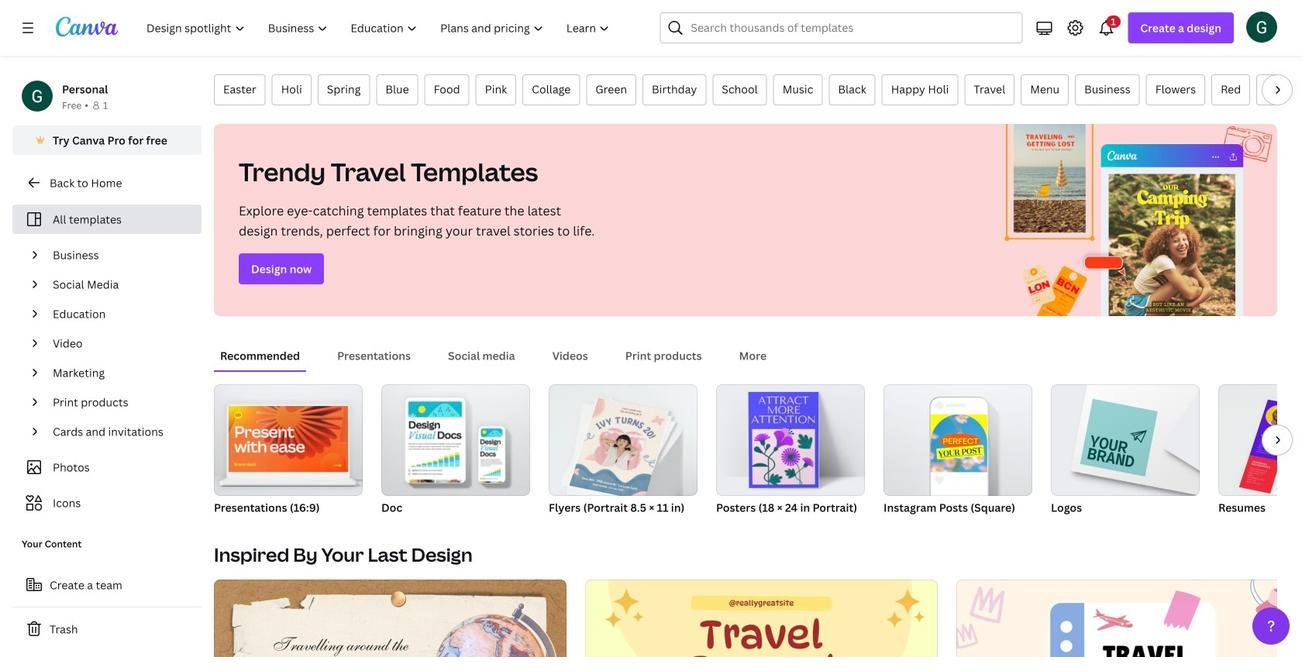 Task type: vqa. For each thing, say whether or not it's contained in the screenshot.
Instagram Post (Square) image
yes



Task type: describe. For each thing, give the bounding box(es) containing it.
colorful illustration travel plan presentation image
[[957, 580, 1303, 658]]

Search search field
[[691, 13, 1013, 43]]

resume image
[[1219, 385, 1303, 496]]



Task type: locate. For each thing, give the bounding box(es) containing it.
instagram post (square) image
[[884, 385, 1033, 496], [931, 415, 988, 473]]

top level navigation element
[[136, 12, 623, 43]]

poster (18 × 24 in portrait) image
[[716, 385, 865, 496], [749, 392, 819, 488]]

trendy travel templates image
[[989, 124, 1278, 316]]

presentation (16:9) image
[[214, 385, 363, 496], [229, 406, 348, 472]]

brown and beige scrapbook travel and tourism presentation image
[[214, 580, 567, 658]]

logo image
[[1051, 385, 1200, 496], [1081, 399, 1158, 477]]

blue and orange travel journal illustrative presentation image
[[586, 580, 938, 658]]

flyer (portrait 8.5 × 11 in) image
[[549, 385, 698, 496], [569, 398, 669, 501]]

doc image
[[382, 385, 530, 496], [382, 385, 530, 496]]

None search field
[[660, 12, 1023, 43]]

greg robinson image
[[1247, 11, 1278, 42]]



